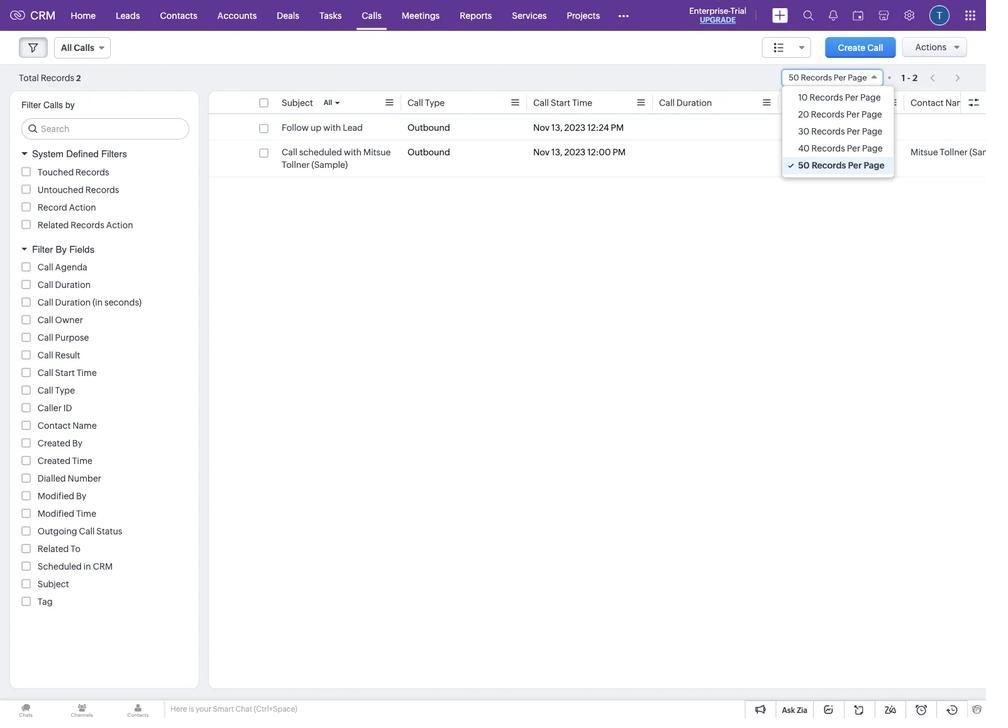 Task type: describe. For each thing, give the bounding box(es) containing it.
created for created time
[[38, 456, 70, 466]]

call result
[[38, 350, 80, 361]]

is
[[189, 705, 194, 714]]

1 horizontal spatial tollner
[[940, 147, 968, 157]]

10 records per page
[[799, 92, 881, 103]]

deals
[[277, 10, 299, 20]]

number
[[68, 474, 101, 484]]

nov for nov 13, 2023 12:00 pm
[[534, 147, 550, 157]]

upgrade
[[700, 16, 736, 24]]

chau kitzman (sample)
[[800, 123, 895, 133]]

12:00
[[588, 147, 611, 157]]

deals link
[[267, 0, 309, 31]]

by for modified
[[76, 491, 86, 501]]

20 records per page
[[799, 109, 883, 120]]

time up outgoing call status
[[76, 509, 96, 519]]

records inside field
[[801, 73, 832, 82]]

filter calls by
[[21, 100, 75, 110]]

call purpose
[[38, 333, 89, 343]]

all for all calls
[[61, 43, 72, 53]]

time up number
[[72, 456, 92, 466]]

outgoing
[[38, 527, 77, 537]]

per for the 50 records per page option
[[848, 160, 862, 171]]

contacts
[[160, 10, 197, 20]]

lead
[[343, 123, 363, 133]]

0 horizontal spatial contact
[[38, 421, 71, 431]]

related records action
[[38, 220, 133, 230]]

pm for nov 13, 2023 12:00 pm
[[613, 147, 626, 157]]

call duration (in seconds)
[[38, 298, 142, 308]]

0 horizontal spatial crm
[[30, 9, 56, 22]]

touched records
[[38, 167, 109, 177]]

ask zia
[[782, 706, 808, 715]]

(sam
[[970, 147, 987, 157]]

outgoing call status
[[38, 527, 122, 537]]

crm link
[[10, 9, 56, 22]]

your
[[196, 705, 211, 714]]

13, for nov 13, 2023 12:24 pm
[[552, 123, 563, 133]]

all calls
[[61, 43, 94, 53]]

calls for filter calls by
[[43, 100, 63, 110]]

filter by fields
[[32, 244, 94, 255]]

owner
[[55, 315, 83, 325]]

0 vertical spatial related to
[[785, 98, 828, 108]]

30
[[799, 126, 810, 137]]

page for 40 records per page "option"
[[863, 143, 883, 154]]

scheduled
[[38, 562, 82, 572]]

created for created by
[[38, 439, 70, 449]]

-
[[908, 73, 911, 83]]

system
[[32, 148, 64, 159]]

0 horizontal spatial action
[[69, 202, 96, 212]]

filter by fields button
[[10, 238, 199, 260]]

created time
[[38, 456, 92, 466]]

home link
[[61, 0, 106, 31]]

page for 30 records per page option
[[862, 126, 883, 137]]

page for 20 records per page 'option'
[[862, 109, 883, 120]]

untouched records
[[38, 185, 119, 195]]

2 vertical spatial related
[[38, 544, 69, 554]]

meetings
[[402, 10, 440, 20]]

by for created
[[72, 439, 82, 449]]

follow
[[282, 123, 309, 133]]

system defined filters button
[[10, 143, 199, 165]]

1 horizontal spatial call duration
[[659, 98, 712, 108]]

fields
[[69, 244, 94, 255]]

Search text field
[[22, 119, 189, 139]]

size image
[[774, 42, 784, 53]]

per for 40 records per page "option"
[[847, 143, 861, 154]]

profile element
[[922, 0, 958, 31]]

30 records per page option
[[783, 123, 894, 140]]

call agenda
[[38, 262, 87, 272]]

50 records per page inside option
[[799, 160, 885, 171]]

zia
[[797, 706, 808, 715]]

mitsue inside call scheduled with mitsue tollner (sample)
[[364, 147, 391, 157]]

nov for nov 13, 2023 12:24 pm
[[534, 123, 550, 133]]

records inside option
[[812, 126, 845, 137]]

All Calls field
[[54, 37, 111, 59]]

list box containing 10 records per page
[[783, 86, 894, 177]]

50 records per page option
[[783, 157, 894, 174]]

created by
[[38, 439, 82, 449]]

filter for filter by fields
[[32, 244, 53, 255]]

2 horizontal spatial calls
[[362, 10, 382, 20]]

seconds)
[[104, 298, 142, 308]]

2 for 1 - 2
[[913, 73, 918, 83]]

(in
[[92, 298, 103, 308]]

leads link
[[106, 0, 150, 31]]

enterprise-trial upgrade
[[690, 6, 747, 24]]

search image
[[803, 10, 814, 21]]

modified for modified by
[[38, 491, 74, 501]]

0 horizontal spatial subject
[[38, 579, 69, 590]]

20
[[799, 109, 809, 120]]

chat
[[236, 705, 252, 714]]

profile image
[[930, 5, 950, 25]]

follow up with lead link
[[282, 121, 363, 134]]

create call button
[[826, 37, 896, 58]]

defined
[[66, 148, 99, 159]]

pm for nov 13, 2023 12:24 pm
[[611, 123, 624, 133]]

chau
[[800, 123, 822, 133]]

with for scheduled
[[344, 147, 362, 157]]

morlong associates
[[800, 147, 881, 157]]

1 vertical spatial call start time
[[38, 368, 97, 378]]

0 vertical spatial related
[[785, 98, 816, 108]]

2 vertical spatial duration
[[55, 298, 91, 308]]

with for up
[[323, 123, 341, 133]]

1 vertical spatial contact name
[[38, 421, 97, 431]]

0 horizontal spatial related to
[[38, 544, 81, 554]]

0 vertical spatial type
[[425, 98, 445, 108]]

outbound for call scheduled with mitsue tollner (sample)
[[408, 147, 450, 157]]

0 horizontal spatial start
[[55, 368, 75, 378]]

1 - 2
[[902, 73, 918, 83]]

caller id
[[38, 403, 72, 413]]

tasks
[[320, 10, 342, 20]]

services
[[512, 10, 547, 20]]

signals image
[[829, 10, 838, 21]]

here
[[171, 705, 187, 714]]

40 records per page option
[[783, 140, 894, 157]]

per for 20 records per page 'option'
[[847, 109, 860, 120]]

50 inside field
[[789, 73, 800, 82]]

mitsue tollner (sam link
[[911, 146, 987, 159]]

0 vertical spatial to
[[818, 98, 828, 108]]

mitsue tollner (sam
[[911, 147, 987, 157]]

calls for all calls
[[74, 43, 94, 53]]

by
[[65, 100, 75, 110]]

2023 for 12:24
[[565, 123, 586, 133]]

create menu image
[[773, 8, 788, 23]]

follow up with lead
[[282, 123, 363, 133]]

projects link
[[557, 0, 610, 31]]

accounts link
[[208, 0, 267, 31]]

10 records per page option
[[783, 89, 894, 106]]

scheduled in crm
[[38, 562, 113, 572]]



Task type: locate. For each thing, give the bounding box(es) containing it.
outbound
[[408, 123, 450, 133], [408, 147, 450, 157]]

call
[[868, 42, 884, 53], [408, 98, 423, 108], [534, 98, 549, 108], [659, 98, 675, 108], [282, 147, 298, 157], [38, 262, 53, 272], [38, 280, 53, 290], [38, 298, 53, 308], [38, 315, 53, 325], [38, 333, 53, 343], [38, 350, 53, 361], [38, 368, 53, 378], [38, 386, 53, 396], [79, 527, 95, 537]]

1 horizontal spatial contact name
[[911, 98, 970, 108]]

1 horizontal spatial with
[[344, 147, 362, 157]]

ask
[[782, 706, 795, 715]]

2 down all calls
[[76, 73, 81, 83]]

call scheduled with mitsue tollner (sample)
[[282, 147, 391, 170]]

by inside dropdown button
[[56, 244, 67, 255]]

touched
[[38, 167, 74, 177]]

tollner inside call scheduled with mitsue tollner (sample)
[[282, 160, 310, 170]]

projects
[[567, 10, 600, 20]]

modified down the dialled
[[38, 491, 74, 501]]

0 vertical spatial 50 records per page
[[789, 73, 867, 82]]

row group
[[209, 116, 987, 177]]

page inside 40 records per page "option"
[[863, 143, 883, 154]]

status
[[96, 527, 122, 537]]

dialled
[[38, 474, 66, 484]]

per for the 10 records per page option
[[845, 92, 859, 103]]

calls link
[[352, 0, 392, 31]]

all for all
[[324, 99, 332, 107]]

per inside "option"
[[847, 143, 861, 154]]

start down result
[[55, 368, 75, 378]]

trial
[[731, 6, 747, 15]]

time up nov 13, 2023 12:24 pm
[[573, 98, 593, 108]]

page up 10 records per page
[[848, 73, 867, 82]]

by
[[56, 244, 67, 255], [72, 439, 82, 449], [76, 491, 86, 501]]

contact
[[911, 98, 944, 108], [38, 421, 71, 431]]

mitsue inside mitsue tollner (sam link
[[911, 147, 938, 157]]

tasks link
[[309, 0, 352, 31]]

1 horizontal spatial (sample)
[[859, 123, 895, 133]]

0 vertical spatial nov
[[534, 123, 550, 133]]

1 vertical spatial nov
[[534, 147, 550, 157]]

call inside button
[[868, 42, 884, 53]]

by up created time
[[72, 439, 82, 449]]

13, up nov 13, 2023 12:00 pm
[[552, 123, 563, 133]]

1 horizontal spatial call start time
[[534, 98, 593, 108]]

(sample) up "associates"
[[859, 123, 895, 133]]

2023 left 12:24
[[565, 123, 586, 133]]

0 horizontal spatial calls
[[43, 100, 63, 110]]

1 modified from the top
[[38, 491, 74, 501]]

chats image
[[0, 701, 52, 719]]

nov 13, 2023 12:24 pm
[[534, 123, 624, 133]]

0 vertical spatial 13,
[[552, 123, 563, 133]]

0 horizontal spatial with
[[323, 123, 341, 133]]

1 2023 from the top
[[565, 123, 586, 133]]

page inside 20 records per page 'option'
[[862, 109, 883, 120]]

leads
[[116, 10, 140, 20]]

1 vertical spatial contact
[[38, 421, 71, 431]]

mitsue
[[364, 147, 391, 157], [911, 147, 938, 157]]

1 outbound from the top
[[408, 123, 450, 133]]

2 modified from the top
[[38, 509, 74, 519]]

1 vertical spatial start
[[55, 368, 75, 378]]

channels image
[[56, 701, 108, 719]]

per for 30 records per page option
[[847, 126, 861, 137]]

call start time up nov 13, 2023 12:24 pm
[[534, 98, 593, 108]]

1 vertical spatial subject
[[38, 579, 69, 590]]

calls inside field
[[74, 43, 94, 53]]

1 vertical spatial (sample)
[[312, 160, 348, 170]]

2 outbound from the top
[[408, 147, 450, 157]]

related to up 20 on the right
[[785, 98, 828, 108]]

reports
[[460, 10, 492, 20]]

home
[[71, 10, 96, 20]]

0 horizontal spatial call duration
[[38, 280, 91, 290]]

contact name down id
[[38, 421, 97, 431]]

0 vertical spatial all
[[61, 43, 72, 53]]

1 vertical spatial modified
[[38, 509, 74, 519]]

1 horizontal spatial crm
[[93, 562, 113, 572]]

per inside 'option'
[[847, 109, 860, 120]]

contacts link
[[150, 0, 208, 31]]

with inside call scheduled with mitsue tollner (sample)
[[344, 147, 362, 157]]

2 inside total records 2
[[76, 73, 81, 83]]

1 vertical spatial 2023
[[565, 147, 586, 157]]

1 vertical spatial created
[[38, 456, 70, 466]]

(sample) down scheduled
[[312, 160, 348, 170]]

with
[[323, 123, 341, 133], [344, 147, 362, 157]]

page up chau kitzman (sample)
[[862, 109, 883, 120]]

1 vertical spatial tollner
[[282, 160, 310, 170]]

caller
[[38, 403, 62, 413]]

page down "associates"
[[864, 160, 885, 171]]

records inside "option"
[[812, 143, 846, 154]]

page inside the 50 records per page option
[[864, 160, 885, 171]]

0 vertical spatial action
[[69, 202, 96, 212]]

40
[[799, 143, 810, 154]]

1 vertical spatial related
[[38, 220, 69, 230]]

calendar image
[[853, 10, 864, 20]]

start up nov 13, 2023 12:24 pm
[[551, 98, 571, 108]]

1 horizontal spatial all
[[324, 99, 332, 107]]

here is your smart chat (ctrl+space)
[[171, 705, 297, 714]]

agenda
[[55, 262, 87, 272]]

1 horizontal spatial start
[[551, 98, 571, 108]]

1 created from the top
[[38, 439, 70, 449]]

1
[[902, 73, 906, 83]]

1 mitsue from the left
[[364, 147, 391, 157]]

create menu element
[[765, 0, 796, 31]]

1 vertical spatial with
[[344, 147, 362, 157]]

page up '20 records per page'
[[861, 92, 881, 103]]

(sample) inside call scheduled with mitsue tollner (sample)
[[312, 160, 348, 170]]

mitsue right scheduled
[[364, 147, 391, 157]]

30 records per page
[[799, 126, 883, 137]]

2 2023 from the top
[[565, 147, 586, 157]]

calls
[[362, 10, 382, 20], [74, 43, 94, 53], [43, 100, 63, 110]]

per inside field
[[834, 73, 847, 82]]

smart
[[213, 705, 234, 714]]

0 vertical spatial start
[[551, 98, 571, 108]]

records
[[41, 73, 74, 83], [801, 73, 832, 82], [810, 92, 844, 103], [811, 109, 845, 120], [812, 126, 845, 137], [812, 143, 846, 154], [812, 160, 847, 171], [76, 167, 109, 177], [85, 185, 119, 195], [71, 220, 104, 230]]

1 horizontal spatial call type
[[408, 98, 445, 108]]

None field
[[762, 37, 811, 58]]

1 13, from the top
[[552, 123, 563, 133]]

tag
[[38, 597, 53, 607]]

page up "associates"
[[862, 126, 883, 137]]

50 records per page down morlong associates
[[799, 160, 885, 171]]

page inside 30 records per page option
[[862, 126, 883, 137]]

chau kitzman (sample) link
[[785, 121, 895, 134]]

0 vertical spatial pm
[[611, 123, 624, 133]]

with down lead
[[344, 147, 362, 157]]

1 vertical spatial 50 records per page
[[799, 160, 885, 171]]

id
[[63, 403, 72, 413]]

contacts image
[[112, 701, 164, 719]]

modified up outgoing
[[38, 509, 74, 519]]

subject down scheduled
[[38, 579, 69, 590]]

1 vertical spatial action
[[106, 220, 133, 230]]

created
[[38, 439, 70, 449], [38, 456, 70, 466]]

records inside 'option'
[[811, 109, 845, 120]]

1 horizontal spatial 2
[[913, 73, 918, 83]]

result
[[55, 350, 80, 361]]

1 horizontal spatial calls
[[74, 43, 94, 53]]

page for the 10 records per page option
[[861, 92, 881, 103]]

50 records per page inside field
[[789, 73, 867, 82]]

1 vertical spatial call duration
[[38, 280, 91, 290]]

created up the dialled
[[38, 456, 70, 466]]

per inside option
[[847, 126, 861, 137]]

pm right 12:00 on the top right of page
[[613, 147, 626, 157]]

tollner down scheduled
[[282, 160, 310, 170]]

0 vertical spatial filter
[[21, 100, 41, 110]]

0 vertical spatial duration
[[677, 98, 712, 108]]

tollner left (sam
[[940, 147, 968, 157]]

0 vertical spatial subject
[[282, 98, 313, 108]]

nov up nov 13, 2023 12:00 pm
[[534, 123, 550, 133]]

1 nov from the top
[[534, 123, 550, 133]]

2
[[913, 73, 918, 83], [76, 73, 81, 83]]

with right up
[[323, 123, 341, 133]]

action up filter by fields dropdown button
[[106, 220, 133, 230]]

calls left by
[[43, 100, 63, 110]]

related down outgoing
[[38, 544, 69, 554]]

2023 for 12:00
[[565, 147, 586, 157]]

2 13, from the top
[[552, 147, 563, 157]]

0 horizontal spatial tollner
[[282, 160, 310, 170]]

in
[[84, 562, 91, 572]]

crm left home
[[30, 9, 56, 22]]

page inside 50 records per page field
[[848, 73, 867, 82]]

all up total records 2
[[61, 43, 72, 53]]

total records 2
[[19, 73, 81, 83]]

related down record
[[38, 220, 69, 230]]

0 vertical spatial 50
[[789, 73, 800, 82]]

morlong associates link
[[785, 146, 881, 159]]

(sample)
[[859, 123, 895, 133], [312, 160, 348, 170]]

0 vertical spatial contact
[[911, 98, 944, 108]]

0 vertical spatial call duration
[[659, 98, 712, 108]]

2 vertical spatial by
[[76, 491, 86, 501]]

related to
[[785, 98, 828, 108], [38, 544, 81, 554]]

0 vertical spatial created
[[38, 439, 70, 449]]

call inside call scheduled with mitsue tollner (sample)
[[282, 147, 298, 157]]

reports link
[[450, 0, 502, 31]]

0 horizontal spatial call type
[[38, 386, 75, 396]]

page
[[848, 73, 867, 82], [861, 92, 881, 103], [862, 109, 883, 120], [862, 126, 883, 137], [863, 143, 883, 154], [864, 160, 885, 171]]

action
[[69, 202, 96, 212], [106, 220, 133, 230]]

0 vertical spatial by
[[56, 244, 67, 255]]

kitzman
[[824, 123, 857, 133]]

1 vertical spatial to
[[71, 544, 81, 554]]

row group containing follow up with lead
[[209, 116, 987, 177]]

modified for modified time
[[38, 509, 74, 519]]

nov down nov 13, 2023 12:24 pm
[[534, 147, 550, 157]]

services link
[[502, 0, 557, 31]]

50 inside option
[[799, 160, 810, 171]]

0 vertical spatial 2023
[[565, 123, 586, 133]]

crm right in
[[93, 562, 113, 572]]

1 vertical spatial calls
[[74, 43, 94, 53]]

filter for filter calls by
[[21, 100, 41, 110]]

page down chau kitzman (sample)
[[863, 143, 883, 154]]

time
[[573, 98, 593, 108], [77, 368, 97, 378], [72, 456, 92, 466], [76, 509, 96, 519]]

related up 20 on the right
[[785, 98, 816, 108]]

0 vertical spatial contact name
[[911, 98, 970, 108]]

(sample) inside chau kitzman (sample) link
[[859, 123, 895, 133]]

filter down total
[[21, 100, 41, 110]]

actions
[[916, 42, 947, 52]]

1 horizontal spatial to
[[818, 98, 828, 108]]

0 horizontal spatial to
[[71, 544, 81, 554]]

0 vertical spatial with
[[323, 123, 341, 133]]

0 vertical spatial calls
[[362, 10, 382, 20]]

page for the 50 records per page option
[[864, 160, 885, 171]]

2023 left 12:00 on the top right of page
[[565, 147, 586, 157]]

dialled number
[[38, 474, 101, 484]]

1 horizontal spatial contact
[[911, 98, 944, 108]]

by down number
[[76, 491, 86, 501]]

2 nov from the top
[[534, 147, 550, 157]]

1 horizontal spatial mitsue
[[911, 147, 938, 157]]

10
[[799, 92, 808, 103]]

filter inside dropdown button
[[32, 244, 53, 255]]

modified by
[[38, 491, 86, 501]]

50 down 40
[[799, 160, 810, 171]]

created up created time
[[38, 439, 70, 449]]

1 vertical spatial call type
[[38, 386, 75, 396]]

to
[[818, 98, 828, 108], [71, 544, 81, 554]]

0 vertical spatial (sample)
[[859, 123, 895, 133]]

20 records per page option
[[783, 106, 894, 123]]

contact name down 1 - 2
[[911, 98, 970, 108]]

50 up 10
[[789, 73, 800, 82]]

0 vertical spatial crm
[[30, 9, 56, 22]]

Other Modules field
[[610, 5, 637, 25]]

associates
[[837, 147, 881, 157]]

tollner
[[940, 147, 968, 157], [282, 160, 310, 170]]

1 vertical spatial duration
[[55, 280, 91, 290]]

subject
[[282, 98, 313, 108], [38, 579, 69, 590]]

create call
[[838, 42, 884, 53]]

meetings link
[[392, 0, 450, 31]]

2 for total records 2
[[76, 73, 81, 83]]

2 created from the top
[[38, 456, 70, 466]]

1 horizontal spatial action
[[106, 220, 133, 230]]

0 vertical spatial tollner
[[940, 147, 968, 157]]

mitsue left (sam
[[911, 147, 938, 157]]

list box
[[783, 86, 894, 177]]

(ctrl+space)
[[254, 705, 297, 714]]

time down result
[[77, 368, 97, 378]]

up
[[311, 123, 322, 133]]

page inside the 10 records per page option
[[861, 92, 881, 103]]

1 vertical spatial type
[[55, 386, 75, 396]]

0 horizontal spatial name
[[73, 421, 97, 431]]

scheduled
[[299, 147, 342, 157]]

0 horizontal spatial mitsue
[[364, 147, 391, 157]]

untouched
[[38, 185, 84, 195]]

name up mitsue tollner (sam link
[[946, 98, 970, 108]]

navigation
[[924, 69, 968, 87]]

with inside "link"
[[323, 123, 341, 133]]

start
[[551, 98, 571, 108], [55, 368, 75, 378]]

call owner
[[38, 315, 83, 325]]

record action
[[38, 202, 96, 212]]

1 vertical spatial name
[[73, 421, 97, 431]]

to right 10
[[818, 98, 828, 108]]

1 horizontal spatial subject
[[282, 98, 313, 108]]

by up call agenda
[[56, 244, 67, 255]]

1 vertical spatial crm
[[93, 562, 113, 572]]

1 vertical spatial by
[[72, 439, 82, 449]]

related to up scheduled
[[38, 544, 81, 554]]

1 horizontal spatial related to
[[785, 98, 828, 108]]

0 horizontal spatial type
[[55, 386, 75, 396]]

2 vertical spatial calls
[[43, 100, 63, 110]]

2023
[[565, 123, 586, 133], [565, 147, 586, 157]]

0 vertical spatial call type
[[408, 98, 445, 108]]

1 vertical spatial 50
[[799, 160, 810, 171]]

call start time down result
[[38, 368, 97, 378]]

call duration
[[659, 98, 712, 108], [38, 280, 91, 290]]

search element
[[796, 0, 822, 31]]

subject up follow
[[282, 98, 313, 108]]

nov 13, 2023 12:00 pm
[[534, 147, 626, 157]]

50 Records Per Page field
[[782, 69, 884, 86]]

pm right 12:24
[[611, 123, 624, 133]]

calls right "tasks"
[[362, 10, 382, 20]]

modified time
[[38, 509, 96, 519]]

1 horizontal spatial name
[[946, 98, 970, 108]]

1 vertical spatial 13,
[[552, 147, 563, 157]]

name up created by
[[73, 421, 97, 431]]

by for filter
[[56, 244, 67, 255]]

50 records per page
[[789, 73, 867, 82], [799, 160, 885, 171]]

1 vertical spatial all
[[324, 99, 332, 107]]

1 vertical spatial related to
[[38, 544, 81, 554]]

enterprise-
[[690, 6, 731, 15]]

all inside field
[[61, 43, 72, 53]]

all up follow up with lead
[[324, 99, 332, 107]]

0 vertical spatial call start time
[[534, 98, 593, 108]]

calls down home link
[[74, 43, 94, 53]]

call scheduled with mitsue tollner (sample) link
[[282, 146, 395, 171]]

nov
[[534, 123, 550, 133], [534, 147, 550, 157]]

13, down nov 13, 2023 12:24 pm
[[552, 147, 563, 157]]

1 vertical spatial outbound
[[408, 147, 450, 157]]

13, for nov 13, 2023 12:00 pm
[[552, 147, 563, 157]]

contact down 1 - 2
[[911, 98, 944, 108]]

purpose
[[55, 333, 89, 343]]

system defined filters
[[32, 148, 127, 159]]

2 mitsue from the left
[[911, 147, 938, 157]]

2 right -
[[913, 73, 918, 83]]

contact name
[[911, 98, 970, 108], [38, 421, 97, 431]]

action up 'related records action'
[[69, 202, 96, 212]]

1 horizontal spatial type
[[425, 98, 445, 108]]

total
[[19, 73, 39, 83]]

0 horizontal spatial all
[[61, 43, 72, 53]]

contact down 'caller id'
[[38, 421, 71, 431]]

50 records per page up the 10 records per page option
[[789, 73, 867, 82]]

0 horizontal spatial 2
[[76, 73, 81, 83]]

0 horizontal spatial call start time
[[38, 368, 97, 378]]

outbound for follow up with lead
[[408, 123, 450, 133]]

to up the "scheduled in crm"
[[71, 544, 81, 554]]

signals element
[[822, 0, 846, 31]]

filter up call agenda
[[32, 244, 53, 255]]

create
[[838, 42, 866, 53]]



Task type: vqa. For each thing, say whether or not it's contained in the screenshot.
1st the Created from the top of the page
yes



